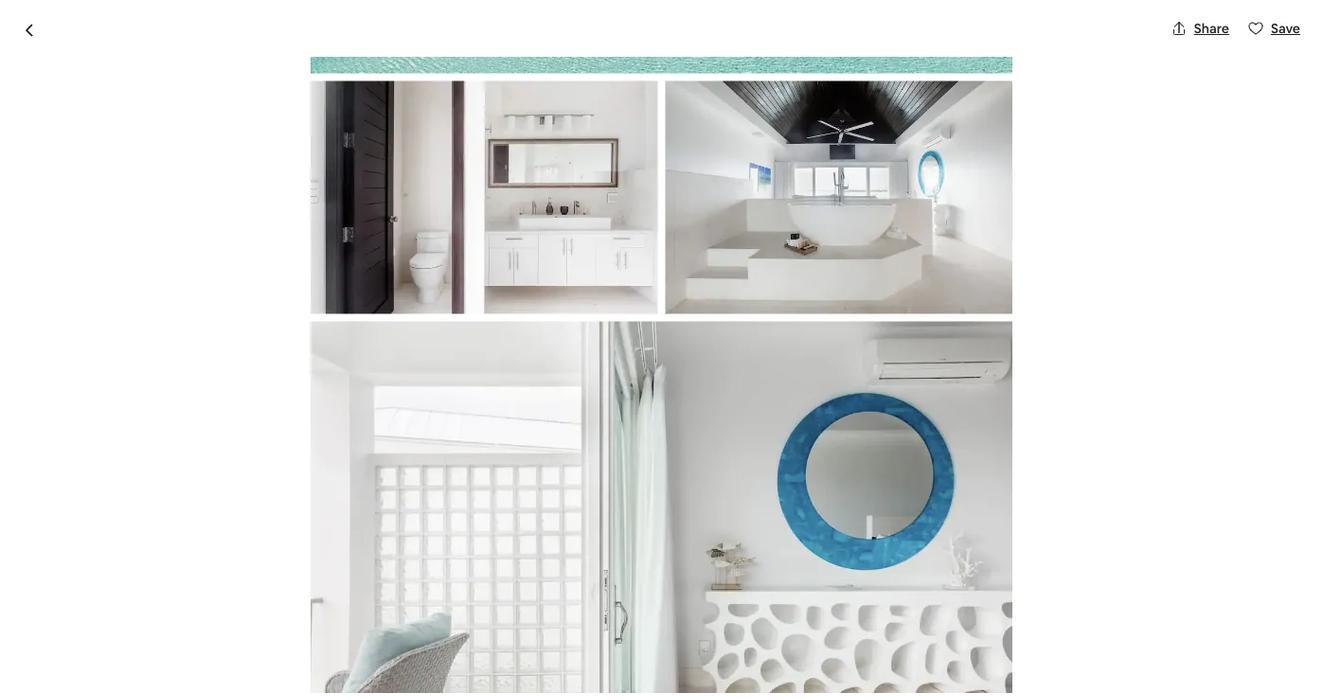 Task type: vqa. For each thing, say whether or not it's contained in the screenshot.
the &
yes



Task type: describe. For each thing, give the bounding box(es) containing it.
baths
[[354, 598, 393, 617]]

1 caicos from the left
[[350, 137, 393, 154]]

save button
[[1241, 12, 1309, 45]]

1.5
[[332, 598, 350, 617]]

sardinia- beach front luxury villa image 4 image
[[935, 180, 1192, 358]]

Start your search search field
[[520, 15, 804, 61]]

islands
[[539, 137, 581, 154]]

beach
[[238, 97, 309, 128]]

providenciales,
[[254, 137, 348, 154]]

save
[[1272, 20, 1301, 37]]

2 caicos from the left
[[494, 137, 536, 154]]

$1,393
[[862, 590, 925, 617]]

by sulmare
[[309, 564, 415, 591]]

&
[[481, 137, 491, 154]]

villa
[[462, 97, 511, 128]]

villa
[[193, 564, 231, 591]]

sardinia- beach front luxury villa providenciales, caicos islands, turks & caicos islands
[[131, 97, 581, 154]]

dialog containing share
[[0, 0, 1324, 694]]

profile element
[[827, 0, 1192, 76]]

providenciales, caicos islands, turks & caicos islands button
[[254, 135, 581, 157]]

$1,393 night
[[862, 590, 965, 617]]

sardinia- beach front luxury villa image 5 image
[[935, 365, 1192, 536]]

entire villa hosted by sulmare 1 bed · 1.5 baths
[[131, 564, 415, 617]]

1
[[285, 598, 291, 617]]



Task type: locate. For each thing, give the bounding box(es) containing it.
luxury
[[378, 97, 457, 128]]

listing image 2 image
[[311, 81, 658, 314], [311, 81, 658, 314]]

entire
[[131, 564, 189, 591]]

caicos
[[350, 137, 393, 154], [494, 137, 536, 154]]

night
[[929, 595, 965, 615]]

islands,
[[395, 137, 442, 154]]

front
[[315, 97, 373, 128]]

caicos right &
[[494, 137, 536, 154]]

dialog
[[0, 0, 1324, 694]]

caicos down front
[[350, 137, 393, 154]]

share button
[[1164, 12, 1237, 45]]

bed
[[294, 598, 322, 617]]

sardinia- beach front luxury villa image 3 image
[[669, 365, 927, 536]]

12/17/2023
[[874, 663, 940, 680]]

sardinia-
[[131, 97, 233, 128]]

hosted
[[235, 564, 304, 591]]

listing image 1 image
[[311, 0, 1013, 74], [311, 0, 1013, 74]]

sardinia- beach front luxury villa image 1 image
[[131, 180, 662, 536]]

share
[[1195, 20, 1230, 37]]

turks
[[445, 137, 479, 154]]

learn more about the host, sulmare. image
[[697, 566, 750, 619], [697, 566, 750, 619]]

0 horizontal spatial caicos
[[350, 137, 393, 154]]

listing image 3 image
[[666, 81, 1013, 314], [666, 81, 1013, 314]]

listing image 4 image
[[311, 322, 1013, 694], [311, 322, 1013, 694]]

1 horizontal spatial caicos
[[494, 137, 536, 154]]

12/17/2023 button
[[862, 638, 1168, 691]]

·
[[325, 598, 329, 617]]

sardinia- beach front luxury villa image 2 image
[[669, 180, 927, 358]]



